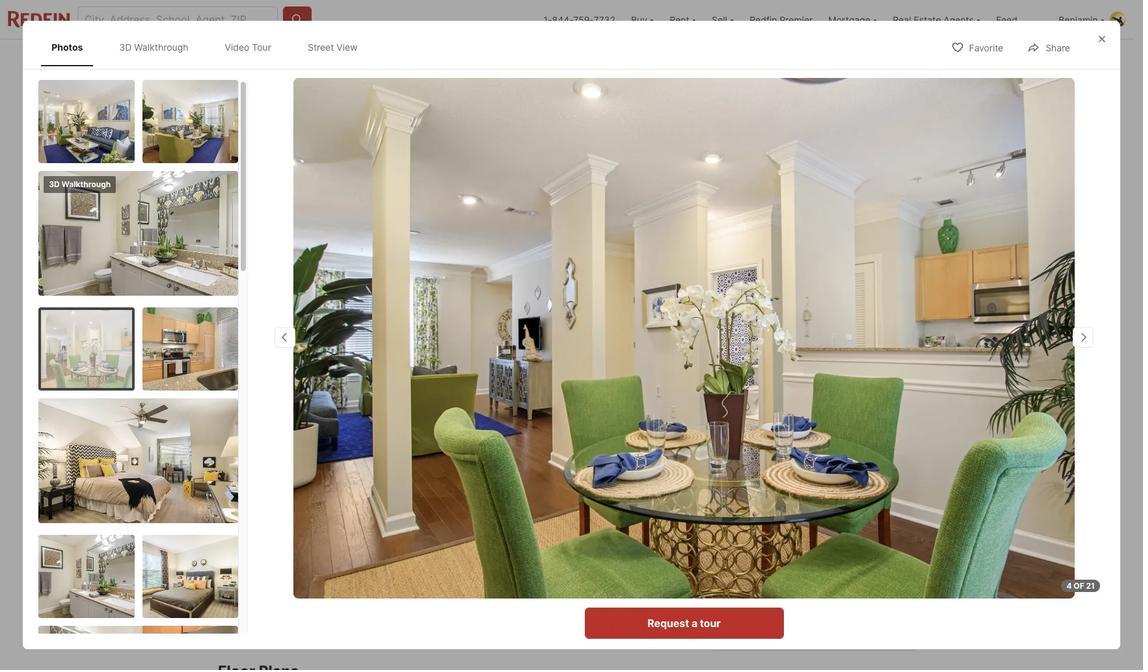 Task type: describe. For each thing, give the bounding box(es) containing it.
message
[[810, 535, 856, 548]]

user photo image
[[1110, 12, 1126, 27]]

4 inside request a tour dialog
[[1067, 582, 1072, 592]]

• for nov 1
[[354, 596, 360, 609]]

• for nov 3
[[460, 596, 466, 609]]

$1,566+
[[218, 456, 279, 475]]

photos tab
[[41, 31, 93, 63]]

open today: 10:00 am-6:00 pm
[[737, 624, 892, 637]]

in
[[399, 518, 406, 528]]

decatur
[[386, 431, 424, 444]]

beds
[[342, 476, 367, 489]]

apartment
[[451, 568, 502, 581]]

video for video tour
[[225, 42, 250, 53]]

585-
[[814, 571, 839, 584]]

send a message
[[773, 535, 856, 548]]

dates
[[555, 596, 580, 607]]

vacant
[[415, 568, 448, 581]]

walkthrough inside 3d walkthrough "tab"
[[134, 42, 188, 53]]

today:
[[766, 624, 797, 637]]

1 vertical spatial request a tour button
[[585, 608, 784, 640]]

1 vertical spatial request
[[218, 596, 258, 609]]

send
[[773, 535, 799, 548]]

nov 3
[[424, 597, 449, 608]]

20
[[849, 382, 861, 393]]

request a tour dialog
[[23, 21, 1121, 671]]

2 , from the left
[[424, 431, 427, 444]]

20 photos
[[849, 382, 894, 393]]

disposal
[[475, 518, 507, 528]]

tour for request a tour button to the top
[[830, 493, 851, 506]]

2 tab from the left
[[451, 42, 500, 74]]

for
[[331, 568, 344, 581]]

walkthrough inside 3d walkthrough button
[[272, 382, 329, 393]]

6:00
[[851, 624, 873, 637]]

gables montclair 100 ladson ct , decatur , ga 30033
[[218, 431, 481, 444]]

request inside dialog
[[648, 618, 689, 631]]

overview tab
[[304, 42, 375, 74]]

nov for nov 3
[[424, 597, 441, 608]]

nov 2 button
[[365, 595, 402, 610]]

nov 1 button
[[313, 595, 349, 610]]

1-844-759-7732 link
[[544, 14, 616, 25]]

favorite
[[969, 42, 1004, 54]]

(404) 585-3708 link
[[728, 562, 901, 593]]

map entry image
[[626, 428, 691, 493]]

card
[[304, 568, 328, 581]]

view inside button
[[475, 382, 497, 393]]

premier
[[780, 14, 813, 25]]

on:
[[293, 596, 308, 609]]

a for request a tour button to the bottom
[[692, 618, 698, 631]]

am-
[[830, 624, 851, 637]]

gone!
[[646, 568, 674, 581]]

more dates
[[530, 596, 580, 607]]

video tour
[[225, 42, 271, 53]]

(404) 585-3708 button
[[728, 562, 901, 593]]

photos
[[863, 382, 894, 393]]

1 horizontal spatial gables
[[782, 451, 827, 466]]

of
[[1074, 582, 1085, 592]]

street view inside button
[[446, 382, 497, 393]]

21
[[1086, 582, 1095, 592]]

w/d
[[381, 518, 397, 528]]

garbage disposal
[[441, 518, 507, 528]]

pet
[[226, 518, 238, 528]]

sq
[[467, 476, 480, 489]]

nov 4 button
[[471, 595, 508, 610]]

3d walkthrough tab
[[109, 31, 199, 63]]

1- for 3.5
[[398, 456, 412, 475]]

3d walkthrough inside "tab"
[[119, 42, 188, 53]]

street view tab
[[297, 31, 368, 63]]

more for more
[[525, 518, 544, 528]]

a for request a tour button to the top
[[822, 493, 828, 506]]

dishwasher
[[320, 518, 363, 528]]

3d walkthrough inside button
[[258, 382, 329, 393]]

immediate
[[361, 568, 412, 581]]

tab list containing search
[[218, 40, 644, 74]]

overview
[[318, 52, 361, 63]]

• for nov 4
[[514, 596, 519, 609]]

a for send a message button
[[801, 535, 807, 548]]

0 vertical spatial request a tour button
[[728, 484, 901, 515]]

street view inside tab
[[308, 42, 358, 53]]

a/c
[[288, 518, 302, 528]]

nov 3 button
[[418, 595, 455, 610]]

homes!
[[505, 568, 541, 581]]

they're
[[609, 568, 643, 581]]

30033
[[448, 431, 481, 444]]

City, Address, School, Agent, ZIP search field
[[77, 7, 278, 33]]

video for video
[[375, 382, 400, 393]]

10:00
[[800, 624, 827, 637]]

price
[[218, 476, 243, 489]]

20 photos button
[[820, 375, 905, 401]]

1-3 beds
[[342, 456, 367, 489]]

share button
[[1017, 34, 1081, 61]]

video
[[290, 90, 314, 100]]

nov 1
[[319, 597, 343, 608]]

contact gables montclair
[[728, 451, 890, 466]]

1-844-759-7732
[[544, 14, 616, 25]]

1 , from the left
[[381, 431, 383, 444]]

redfin premier
[[750, 14, 813, 25]]



Task type: vqa. For each thing, say whether or not it's contained in the screenshot.
notified
no



Task type: locate. For each thing, give the bounding box(es) containing it.
2 horizontal spatial request
[[778, 493, 820, 506]]

1 horizontal spatial montclair
[[830, 451, 890, 466]]

0 horizontal spatial 1-
[[342, 456, 356, 475]]

1 vertical spatial request a tour
[[648, 618, 721, 631]]

&
[[283, 90, 288, 100]]

1 vertical spatial gables
[[782, 451, 827, 466]]

3d inside button
[[258, 382, 270, 393]]

0 horizontal spatial request
[[218, 596, 258, 609]]

1-
[[544, 14, 552, 25], [342, 456, 356, 475], [398, 456, 412, 475]]

$1000 gift card for all immediate vacant apartment homes! hurry before they're gone!
[[249, 568, 674, 581]]

0 horizontal spatial montclair
[[256, 431, 304, 444]]

1 vertical spatial montclair
[[830, 451, 890, 466]]

3 inside 1-3 beds
[[356, 456, 366, 475]]

tour
[[316, 90, 338, 100]]

844-
[[552, 14, 574, 25]]

street view up 30033
[[446, 382, 497, 393]]

baths
[[398, 476, 426, 489]]

street view button
[[417, 375, 508, 401]]

gables up $1,566+
[[218, 431, 253, 444]]

a down $1000
[[261, 596, 267, 609]]

0 vertical spatial street
[[308, 42, 334, 53]]

1 horizontal spatial street view
[[446, 382, 497, 393]]

• right the nov 4 button
[[514, 596, 519, 609]]

(404) 585-3708
[[782, 571, 865, 584]]

0 horizontal spatial 3
[[356, 456, 366, 475]]

0 horizontal spatial street view
[[308, 42, 358, 53]]

3708
[[839, 571, 865, 584]]

7732
[[594, 14, 616, 25]]

send a message button
[[728, 525, 901, 557]]

gables right contact
[[782, 451, 827, 466]]

1 horizontal spatial view
[[475, 382, 497, 393]]

ga
[[430, 431, 445, 444]]

• right the nov 3 button
[[460, 596, 466, 609]]

more
[[525, 518, 544, 528], [530, 596, 553, 607]]

montclair
[[256, 431, 304, 444], [830, 451, 890, 466]]

0 vertical spatial 3d walkthrough
[[119, 42, 188, 53]]

ft
[[483, 476, 493, 489]]

walkthrough
[[134, 42, 188, 53], [62, 179, 111, 189], [272, 382, 329, 393]]

search link
[[232, 50, 290, 66]]

nov left 2
[[371, 597, 388, 608]]

gables
[[218, 431, 253, 444], [782, 451, 827, 466]]

1 vertical spatial street view
[[446, 382, 497, 393]]

0 horizontal spatial tour
[[270, 596, 290, 609]]

1- left 759-
[[544, 14, 552, 25]]

nov
[[319, 597, 336, 608], [371, 597, 388, 608], [424, 597, 441, 608], [477, 597, 494, 608]]

0 horizontal spatial 4
[[496, 597, 502, 608]]

1 vertical spatial walkthrough
[[62, 179, 111, 189]]

, left ga
[[424, 431, 427, 444]]

ct
[[369, 431, 381, 444]]

a inside dialog
[[692, 618, 698, 631]]

video up ct
[[375, 382, 400, 393]]

4 left the of
[[1067, 582, 1072, 592]]

2 nov from the left
[[371, 597, 388, 608]]

pm
[[876, 624, 892, 637]]

0 horizontal spatial street
[[308, 42, 334, 53]]

tour inside dialog
[[700, 618, 721, 631]]

1 • from the left
[[354, 596, 360, 609]]

nov left 1
[[319, 597, 336, 608]]

1 vertical spatial video
[[375, 382, 400, 393]]

3 • from the left
[[460, 596, 466, 609]]

0 horizontal spatial video
[[225, 42, 250, 53]]

street
[[308, 42, 334, 53], [446, 382, 473, 393]]

/mo
[[282, 456, 311, 475]]

1 horizontal spatial tour
[[700, 618, 721, 631]]

submit search image
[[291, 13, 304, 26]]

feed
[[996, 14, 1018, 25]]

2 vertical spatial tour
[[700, 618, 721, 631]]

tour
[[252, 42, 271, 53]]

ladson
[[330, 431, 366, 444]]

2 vertical spatial walkthrough
[[272, 382, 329, 393]]

tour up message
[[830, 493, 851, 506]]

3d walkthrough
[[119, 42, 188, 53], [49, 179, 111, 189], [258, 382, 329, 393]]

tour left on:
[[270, 596, 290, 609]]

0 vertical spatial 4
[[1067, 582, 1072, 592]]

0 vertical spatial gables
[[218, 431, 253, 444]]

(404)
[[782, 571, 811, 584]]

image image
[[218, 76, 707, 412], [712, 76, 916, 241], [38, 80, 134, 163], [142, 80, 238, 163], [38, 171, 238, 296], [712, 246, 916, 412], [142, 307, 238, 391], [41, 310, 132, 388], [38, 399, 238, 524], [38, 535, 134, 619], [142, 535, 238, 619]]

view up tour at top
[[337, 42, 358, 53]]

1- inside 1-3.5 baths
[[398, 456, 412, 475]]

request a tour button down contact gables montclair
[[728, 484, 901, 515]]

request a tour down gone!
[[648, 618, 721, 631]]

open
[[737, 624, 763, 637]]

1 horizontal spatial walkthrough
[[134, 42, 188, 53]]

1 vertical spatial tour
[[270, 596, 290, 609]]

• right 2
[[407, 596, 413, 609]]

video tour tab
[[214, 31, 282, 63]]

1 vertical spatial 3d walkthrough
[[49, 179, 111, 189]]

1 horizontal spatial 4
[[1067, 582, 1072, 592]]

3 down the vacant
[[443, 597, 449, 608]]

1 vertical spatial more
[[530, 596, 553, 607]]

2 horizontal spatial 1-
[[544, 14, 552, 25]]

nov inside 'button'
[[371, 597, 388, 608]]

unit
[[408, 518, 423, 528]]

0 vertical spatial video
[[225, 42, 250, 53]]

1 horizontal spatial 3
[[443, 597, 449, 608]]

request down contact gables montclair
[[778, 493, 820, 506]]

• right 1
[[354, 596, 360, 609]]

0 horizontal spatial view
[[337, 42, 358, 53]]

tour
[[830, 493, 851, 506], [270, 596, 290, 609], [700, 618, 721, 631]]

gift
[[283, 568, 301, 581]]

street view up tour at top
[[308, 42, 358, 53]]

feed button
[[989, 0, 1051, 39]]

street right search
[[308, 42, 334, 53]]

before
[[574, 568, 606, 581]]

1- for 3
[[342, 456, 356, 475]]

request a tour button
[[728, 484, 901, 515], [585, 608, 784, 640]]

1 nov from the left
[[319, 597, 336, 608]]

3 inside button
[[443, 597, 449, 608]]

3d walkthrough button
[[228, 375, 340, 401]]

deal
[[234, 90, 254, 100]]

1 vertical spatial street
[[446, 382, 473, 393]]

1- for 844-
[[544, 14, 552, 25]]

photos
[[52, 42, 83, 53]]

street view
[[308, 42, 358, 53], [446, 382, 497, 393]]

3 tab from the left
[[500, 42, 571, 74]]

1- up baths
[[398, 456, 412, 475]]

2 horizontal spatial tour
[[830, 493, 851, 506]]

nov for nov 1
[[319, 597, 336, 608]]

1 horizontal spatial request
[[648, 618, 689, 631]]

tour for request a tour button to the bottom
[[700, 618, 721, 631]]

0 vertical spatial tour
[[830, 493, 851, 506]]

more dates button
[[525, 594, 586, 609]]

3 nov from the left
[[424, 597, 441, 608]]

video button
[[345, 375, 411, 401]]

a
[[822, 493, 828, 506], [801, 535, 807, 548], [261, 596, 267, 609], [692, 618, 698, 631]]

100 ladson ct image
[[293, 78, 1075, 599]]

3 up the beds
[[356, 456, 366, 475]]

4 • from the left
[[514, 596, 519, 609]]

2 • from the left
[[407, 596, 413, 609]]

nov 2
[[371, 597, 396, 608]]

3d
[[119, 42, 132, 53], [270, 90, 281, 100], [49, 179, 60, 189], [258, 382, 270, 393]]

request down $1000
[[218, 596, 258, 609]]

more inside button
[[530, 596, 553, 607]]

2 vertical spatial request
[[648, 618, 689, 631]]

1 vertical spatial view
[[475, 382, 497, 393]]

1- inside 1-3 beds
[[342, 456, 356, 475]]

993-2,225 sq ft
[[467, 456, 546, 489]]

993-
[[467, 456, 503, 475]]

view inside tab
[[337, 42, 358, 53]]

1-3.5 baths
[[398, 456, 436, 489]]

0 horizontal spatial walkthrough
[[62, 179, 111, 189]]

tab list
[[38, 29, 381, 66], [218, 40, 644, 74]]

redfin premier button
[[742, 0, 821, 39]]

0 vertical spatial walkthrough
[[134, 42, 188, 53]]

3 for nov
[[443, 597, 449, 608]]

759-
[[573, 14, 594, 25]]

1- up the beds
[[342, 456, 356, 475]]

0 vertical spatial view
[[337, 42, 358, 53]]

3.5
[[412, 456, 436, 475]]

tab list containing photos
[[38, 29, 381, 66]]

tab
[[375, 42, 451, 74], [451, 42, 500, 74], [500, 42, 571, 74], [571, 42, 634, 74]]

friendly
[[240, 518, 270, 528]]

favorite button
[[940, 34, 1015, 61]]

nov 4
[[477, 597, 502, 608]]

video inside tab
[[225, 42, 250, 53]]

contact
[[728, 451, 779, 466]]

a inside button
[[801, 535, 807, 548]]

a right send
[[801, 535, 807, 548]]

1 horizontal spatial ,
[[424, 431, 427, 444]]

nov down the vacant
[[424, 597, 441, 608]]

1 horizontal spatial street
[[446, 382, 473, 393]]

3 for 1-
[[356, 456, 366, 475]]

2 horizontal spatial walkthrough
[[272, 382, 329, 393]]

garbage
[[441, 518, 473, 528]]

more for more dates
[[530, 596, 553, 607]]

0 vertical spatial street view
[[308, 42, 358, 53]]

0 vertical spatial 3
[[356, 456, 366, 475]]

4 down apartment
[[496, 597, 502, 608]]

100
[[310, 431, 327, 444]]

• for nov 2
[[407, 596, 413, 609]]

1 horizontal spatial 3d walkthrough
[[119, 42, 188, 53]]

w/d in unit
[[381, 518, 423, 528]]

request a tour button down gone!
[[585, 608, 784, 640]]

redfin
[[750, 14, 777, 25]]

1 vertical spatial 4
[[496, 597, 502, 608]]

view up 30033
[[475, 382, 497, 393]]

video left tour
[[225, 42, 250, 53]]

4 nov from the left
[[477, 597, 494, 608]]

1
[[338, 597, 343, 608]]

1 horizontal spatial request a tour
[[778, 493, 851, 506]]

all
[[347, 568, 358, 581]]

pet friendly
[[226, 518, 270, 528]]

0 horizontal spatial ,
[[381, 431, 383, 444]]

street up 30033
[[446, 382, 473, 393]]

video inside button
[[375, 382, 400, 393]]

1 horizontal spatial 1-
[[398, 456, 412, 475]]

tab list inside request a tour dialog
[[38, 29, 381, 66]]

0 vertical spatial request
[[778, 493, 820, 506]]

3d inside "tab"
[[119, 42, 132, 53]]

2,225
[[503, 456, 546, 475]]

0 horizontal spatial gables
[[218, 431, 253, 444]]

more right disposal
[[525, 518, 544, 528]]

request a tour for request a tour button to the bottom
[[648, 618, 721, 631]]

1 tab from the left
[[375, 42, 451, 74]]

a left open
[[692, 618, 698, 631]]

more left the dates at the bottom of page
[[530, 596, 553, 607]]

street inside tab
[[308, 42, 334, 53]]

0 vertical spatial more
[[525, 518, 544, 528]]

nov for nov 4
[[477, 597, 494, 608]]

street inside button
[[446, 382, 473, 393]]

request down gone!
[[648, 618, 689, 631]]

a up message
[[822, 493, 828, 506]]

3
[[356, 456, 366, 475], [443, 597, 449, 608]]

4 inside button
[[496, 597, 502, 608]]

search
[[258, 52, 290, 63]]

request a tour down contact gables montclair
[[778, 493, 851, 506]]

request a tour inside dialog
[[648, 618, 721, 631]]

, left decatur
[[381, 431, 383, 444]]

nov down apartment
[[477, 597, 494, 608]]

0 horizontal spatial request a tour
[[648, 618, 721, 631]]

2 horizontal spatial 3d walkthrough
[[258, 382, 329, 393]]

request a tour on:
[[218, 596, 308, 609]]

2 vertical spatial 3d walkthrough
[[258, 382, 329, 393]]

share
[[1046, 42, 1070, 54]]

0 horizontal spatial 3d walkthrough
[[49, 179, 111, 189]]

tour left open
[[700, 618, 721, 631]]

4
[[1067, 582, 1072, 592], [496, 597, 502, 608]]

$1,566+ /mo price
[[218, 456, 311, 489]]

$1000
[[249, 568, 280, 581]]

hurry
[[544, 568, 571, 581]]

0 vertical spatial montclair
[[256, 431, 304, 444]]

nov for nov 2
[[371, 597, 388, 608]]

1 horizontal spatial video
[[375, 382, 400, 393]]

request a tour for request a tour button to the top
[[778, 493, 851, 506]]

4 tab from the left
[[571, 42, 634, 74]]

video
[[225, 42, 250, 53], [375, 382, 400, 393]]

1 vertical spatial 3
[[443, 597, 449, 608]]

0 vertical spatial request a tour
[[778, 493, 851, 506]]



